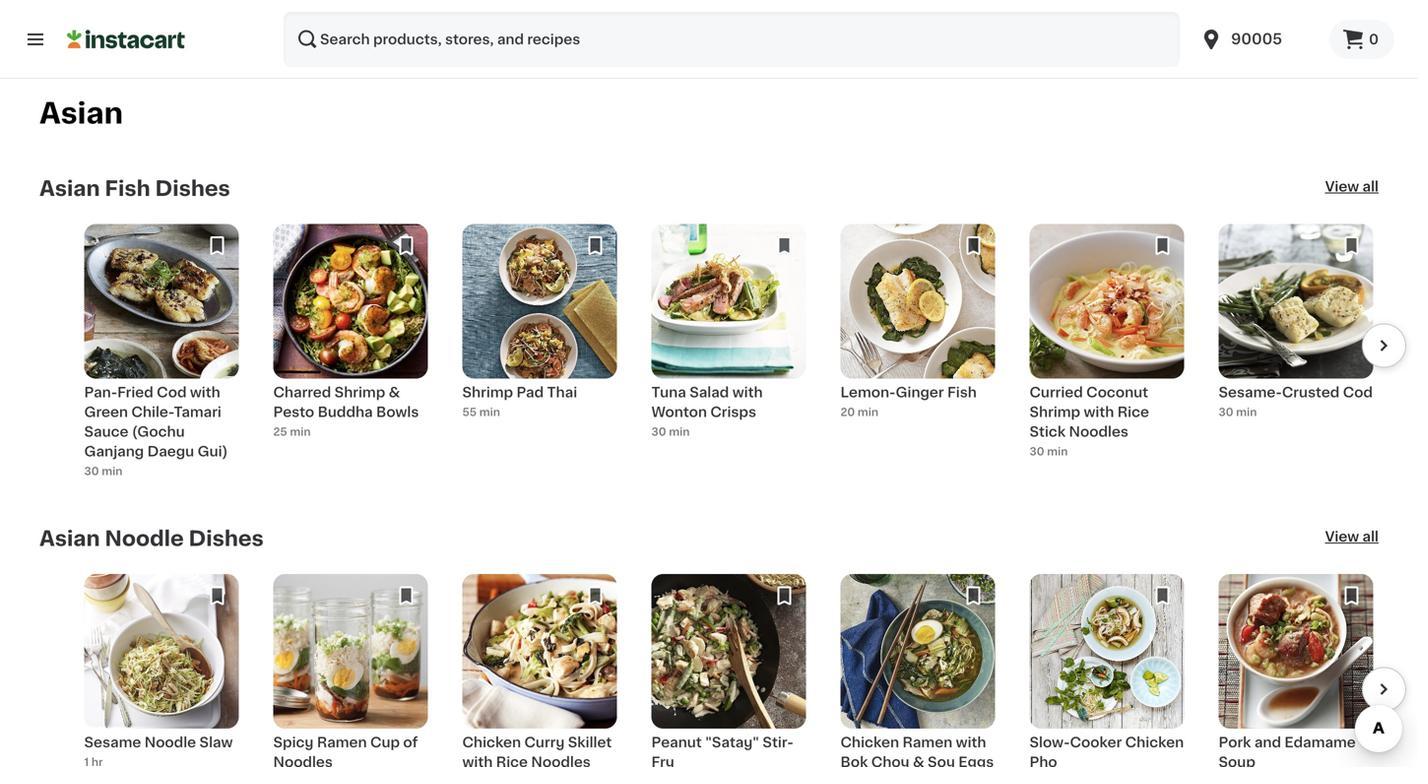 Task type: vqa. For each thing, say whether or not it's contained in the screenshot.
Trans
no



Task type: locate. For each thing, give the bounding box(es) containing it.
fried
[[117, 386, 153, 399]]

30 for tuna salad with wonton crisps
[[652, 426, 666, 437]]

1 horizontal spatial chicken
[[841, 736, 899, 749]]

30 down wonton
[[652, 426, 666, 437]]

with for shrimp
[[1084, 405, 1114, 419]]

1 horizontal spatial shrimp
[[462, 386, 513, 399]]

view
[[1325, 180, 1359, 193], [1325, 530, 1359, 543]]

charred shrimp & pesto buddha bowls
[[273, 386, 419, 419]]

0 vertical spatial dishes
[[155, 178, 230, 199]]

0 vertical spatial fish
[[105, 178, 150, 199]]

1 vertical spatial view
[[1325, 530, 1359, 543]]

chicken
[[462, 736, 521, 749], [841, 736, 899, 749], [1125, 736, 1184, 749]]

recipe card group containing sesame-crusted cod
[[1219, 224, 1373, 466]]

peanut "satay" stir- fry link
[[652, 574, 806, 767]]

min for lemon-ginger fish
[[858, 407, 879, 418]]

30 min down stick
[[1030, 446, 1068, 457]]

1 horizontal spatial ramen
[[903, 736, 953, 749]]

slow-cooker chicken pho link
[[1030, 574, 1184, 767]]

daegu
[[147, 445, 194, 458]]

1 horizontal spatial noodles
[[531, 755, 591, 767]]

cup
[[370, 736, 400, 749]]

2 view all link from the top
[[1325, 527, 1379, 550]]

30 down ganjang
[[84, 466, 99, 477]]

1 vertical spatial noodle
[[145, 736, 196, 749]]

recipe card group containing pork and edamame soup
[[1219, 574, 1373, 767]]

sesame-crusted cod
[[1219, 386, 1373, 399]]

buddha
[[318, 405, 373, 419]]

1 horizontal spatial rice
[[1118, 405, 1149, 419]]

rice inside curried coconut shrimp with rice stick noodles
[[1118, 405, 1149, 419]]

2 view all from the top
[[1325, 530, 1379, 543]]

item carousel region for asian noodle dishes
[[39, 574, 1406, 767]]

shrimp inside charred shrimp & pesto buddha bowls
[[335, 386, 385, 399]]

1 chicken from the left
[[462, 736, 521, 749]]

lemon-ginger fish
[[841, 386, 977, 399]]

25
[[273, 426, 287, 437]]

recipe card group containing peanut "satay" stir- fry
[[652, 574, 806, 767]]

1 horizontal spatial fish
[[947, 386, 977, 399]]

recipe card group
[[84, 224, 239, 479], [273, 224, 428, 466], [462, 224, 617, 466], [652, 224, 806, 466], [841, 224, 995, 466], [1030, 224, 1184, 466], [1219, 224, 1373, 466], [84, 574, 239, 767], [273, 574, 428, 767], [462, 574, 617, 767], [652, 574, 806, 767], [841, 574, 995, 767], [1030, 574, 1184, 767], [1219, 574, 1373, 767]]

view all for asian fish dishes
[[1325, 180, 1379, 193]]

view for asian noodle dishes
[[1325, 530, 1359, 543]]

1 vertical spatial asian
[[39, 178, 100, 199]]

cod up chile-
[[157, 386, 187, 399]]

min down stick
[[1047, 446, 1068, 457]]

0 horizontal spatial noodles
[[273, 755, 333, 767]]

chicken inside chicken ramen with bok choy & soy eggs
[[841, 736, 899, 749]]

3 asian from the top
[[39, 528, 100, 549]]

cod for fried
[[157, 386, 187, 399]]

view all link for asian noodle dishes
[[1325, 527, 1379, 550]]

shrimp up buddha
[[335, 386, 385, 399]]

shrimp down curried
[[1030, 405, 1080, 419]]

asian noodle dishes
[[39, 528, 264, 549]]

1 view from the top
[[1325, 180, 1359, 193]]

bowls
[[376, 405, 419, 419]]

cod
[[157, 386, 187, 399], [1343, 386, 1373, 399]]

view all link for asian fish dishes
[[1325, 177, 1379, 200]]

peanut "satay" stir- fry
[[652, 736, 794, 767]]

0 horizontal spatial ramen
[[317, 736, 367, 749]]

0 horizontal spatial rice
[[496, 755, 528, 767]]

rice for curry
[[496, 755, 528, 767]]

recipe card group containing chicken ramen with bok choy & soy eggs
[[841, 574, 995, 767]]

item carousel region containing pan-fried cod with green chile-tamari sauce (gochu ganjang daegu gui)
[[39, 224, 1406, 479]]

charred
[[273, 386, 331, 399]]

chicken left curry
[[462, 736, 521, 749]]

0 vertical spatial rice
[[1118, 405, 1149, 419]]

1 vertical spatial item carousel region
[[39, 574, 1406, 767]]

1 cod from the left
[[157, 386, 187, 399]]

1 ramen from the left
[[317, 736, 367, 749]]

0 horizontal spatial chicken
[[462, 736, 521, 749]]

0 vertical spatial all
[[1363, 180, 1379, 193]]

ramen
[[317, 736, 367, 749], [903, 736, 953, 749]]

cod for crusted
[[1343, 386, 1373, 399]]

1 vertical spatial fish
[[947, 386, 977, 399]]

2 item carousel region from the top
[[39, 574, 1406, 767]]

with inside the pan-fried cod with green chile-tamari sauce (gochu ganjang daegu gui)
[[190, 386, 220, 399]]

1 vertical spatial &
[[913, 755, 924, 767]]

chicken up bok at the bottom right of the page
[[841, 736, 899, 749]]

2 all from the top
[[1363, 530, 1379, 543]]

1 all from the top
[[1363, 180, 1379, 193]]

view all for asian noodle dishes
[[1325, 530, 1379, 543]]

rice
[[1118, 405, 1149, 419], [496, 755, 528, 767]]

recipe card group containing charred shrimp & pesto buddha bowls
[[273, 224, 428, 466]]

55
[[462, 407, 477, 418]]

noodle left the slaw on the left bottom of page
[[145, 736, 196, 749]]

0 horizontal spatial &
[[389, 386, 400, 399]]

all
[[1363, 180, 1379, 193], [1363, 530, 1379, 543]]

0 vertical spatial view all
[[1325, 180, 1379, 193]]

item carousel region containing sesame noodle slaw
[[39, 574, 1406, 767]]

stir-
[[763, 736, 794, 749]]

noodles
[[1069, 425, 1129, 439], [273, 755, 333, 767], [531, 755, 591, 767]]

recipe card group containing tuna salad with wonton crisps
[[652, 224, 806, 466]]

0 vertical spatial view all link
[[1325, 177, 1379, 200]]

30 min down sesame-
[[1219, 407, 1257, 418]]

item carousel region for asian fish dishes
[[39, 224, 1406, 479]]

30
[[1219, 407, 1234, 418], [652, 426, 666, 437], [1030, 446, 1045, 457], [84, 466, 99, 477]]

recipe card group containing chicken curry skillet with rice noodles
[[462, 574, 617, 767]]

chicken curry skillet with rice noodles
[[462, 736, 612, 767]]

skillet
[[568, 736, 612, 749]]

chicken ramen with bok choy & soy eggs
[[841, 736, 994, 767]]

dishes
[[155, 178, 230, 199], [189, 528, 264, 549]]

pesto
[[273, 405, 314, 419]]

2 ramen from the left
[[903, 736, 953, 749]]

1 view all link from the top
[[1325, 177, 1379, 200]]

noodles down curry
[[531, 755, 591, 767]]

noodle inside recipe card group
[[145, 736, 196, 749]]

noodles inside spicy ramen cup of noodles
[[273, 755, 333, 767]]

cod inside the pan-fried cod with green chile-tamari sauce (gochu ganjang daegu gui)
[[157, 386, 187, 399]]

asian for asian
[[39, 99, 123, 127]]

30 min for tuna salad with wonton crisps
[[652, 426, 690, 437]]

rice down curry
[[496, 755, 528, 767]]

1 view all from the top
[[1325, 180, 1379, 193]]

1 vertical spatial dishes
[[189, 528, 264, 549]]

shrimp
[[335, 386, 385, 399], [462, 386, 513, 399], [1030, 405, 1080, 419]]

ramen inside spicy ramen cup of noodles
[[317, 736, 367, 749]]

pork and edamame soup link
[[1219, 574, 1373, 767]]

cooker
[[1070, 736, 1122, 749]]

green
[[84, 405, 128, 419]]

2 chicken from the left
[[841, 736, 899, 749]]

min down wonton
[[669, 426, 690, 437]]

cod right crusted
[[1343, 386, 1373, 399]]

ramen inside chicken ramen with bok choy & soy eggs
[[903, 736, 953, 749]]

ramen for choy
[[903, 736, 953, 749]]

30 min for pan-fried cod with green chile-tamari sauce (gochu ganjang daegu gui)
[[84, 466, 122, 477]]

30 down stick
[[1030, 446, 1045, 457]]

fish
[[105, 178, 150, 199], [947, 386, 977, 399]]

pork
[[1219, 736, 1251, 749]]

30 min
[[1219, 407, 1257, 418], [652, 426, 690, 437], [1030, 446, 1068, 457], [84, 466, 122, 477]]

0 vertical spatial view
[[1325, 180, 1359, 193]]

min right 25 at the bottom of page
[[290, 426, 311, 437]]

min down lemon-
[[858, 407, 879, 418]]

30 min down ganjang
[[84, 466, 122, 477]]

noodles down coconut
[[1069, 425, 1129, 439]]

sesame noodle slaw link
[[84, 574, 239, 767]]

0 horizontal spatial fish
[[105, 178, 150, 199]]

pan-
[[84, 386, 117, 399]]

with
[[190, 386, 220, 399], [732, 386, 763, 399], [1084, 405, 1114, 419], [956, 736, 986, 749], [462, 755, 493, 767]]

1 vertical spatial rice
[[496, 755, 528, 767]]

min
[[479, 407, 500, 418], [858, 407, 879, 418], [1236, 407, 1257, 418], [290, 426, 311, 437], [669, 426, 690, 437], [1047, 446, 1068, 457], [102, 466, 122, 477]]

2 cod from the left
[[1343, 386, 1373, 399]]

0 vertical spatial noodle
[[105, 528, 184, 549]]

tuna salad with wonton crisps
[[652, 386, 763, 419]]

edamame
[[1285, 736, 1356, 749]]

choy
[[871, 755, 910, 767]]

2 horizontal spatial chicken
[[1125, 736, 1184, 749]]

"satay"
[[705, 736, 759, 749]]

1 item carousel region from the top
[[39, 224, 1406, 479]]

0 button
[[1330, 20, 1395, 59]]

pan-fried cod with green chile-tamari sauce (gochu ganjang daegu gui)
[[84, 386, 228, 458]]

&
[[389, 386, 400, 399], [913, 755, 924, 767]]

None search field
[[284, 12, 1180, 67]]

view all link
[[1325, 177, 1379, 200], [1325, 527, 1379, 550]]

2 asian from the top
[[39, 178, 100, 199]]

shrimp up 55 min
[[462, 386, 513, 399]]

30 for curried coconut shrimp with rice stick noodles
[[1030, 446, 1045, 457]]

item carousel region
[[39, 224, 1406, 479], [39, 574, 1406, 767]]

with inside chicken ramen with bok choy & soy eggs
[[956, 736, 986, 749]]

with for skillet
[[462, 755, 493, 767]]

1 horizontal spatial cod
[[1343, 386, 1373, 399]]

0 vertical spatial item carousel region
[[39, 224, 1406, 479]]

30 min down wonton
[[652, 426, 690, 437]]

min for pan-fried cod with green chile-tamari sauce (gochu ganjang daegu gui)
[[102, 466, 122, 477]]

tuna
[[652, 386, 686, 399]]

curry
[[524, 736, 565, 749]]

& up bowls
[[389, 386, 400, 399]]

slow-cooker chicken pho
[[1030, 736, 1184, 767]]

30 down sesame-
[[1219, 407, 1234, 418]]

shrimp inside curried coconut shrimp with rice stick noodles
[[1030, 405, 1080, 419]]

all for asian fish dishes
[[1363, 180, 1379, 193]]

2 horizontal spatial shrimp
[[1030, 405, 1080, 419]]

noodle down daegu
[[105, 528, 184, 549]]

20 min
[[841, 407, 879, 418]]

curried coconut shrimp with rice stick noodles
[[1030, 386, 1149, 439]]

0 vertical spatial asian
[[39, 99, 123, 127]]

0 vertical spatial &
[[389, 386, 400, 399]]

1 vertical spatial all
[[1363, 530, 1379, 543]]

rice down coconut
[[1118, 405, 1149, 419]]

asian for asian fish dishes
[[39, 178, 100, 199]]

with inside curried coconut shrimp with rice stick noodles
[[1084, 405, 1114, 419]]

2 horizontal spatial noodles
[[1069, 425, 1129, 439]]

30 for sesame-crusted cod
[[1219, 407, 1234, 418]]

spicy ramen cup of noodles
[[273, 736, 418, 767]]

peanut
[[652, 736, 702, 749]]

min down ganjang
[[102, 466, 122, 477]]

dishes for asian noodle dishes
[[189, 528, 264, 549]]

1 horizontal spatial &
[[913, 755, 924, 767]]

90005 button
[[1188, 12, 1330, 67], [1200, 12, 1318, 67]]

rice inside 'chicken curry skillet with rice noodles'
[[496, 755, 528, 767]]

1 vertical spatial view all link
[[1325, 527, 1379, 550]]

stick
[[1030, 425, 1066, 439]]

0
[[1369, 33, 1379, 46]]

ramen up soy
[[903, 736, 953, 749]]

& left soy
[[913, 755, 924, 767]]

noodle
[[105, 528, 184, 549], [145, 736, 196, 749]]

2 view from the top
[[1325, 530, 1359, 543]]

3 chicken from the left
[[1125, 736, 1184, 749]]

1 asian from the top
[[39, 99, 123, 127]]

chicken right cooker
[[1125, 736, 1184, 749]]

30 min for sesame-crusted cod
[[1219, 407, 1257, 418]]

ramen left cup
[[317, 736, 367, 749]]

2 vertical spatial asian
[[39, 528, 100, 549]]

min right 55
[[479, 407, 500, 418]]

1 vertical spatial view all
[[1325, 530, 1379, 543]]

noodles down spicy
[[273, 755, 333, 767]]

noodle for slaw
[[145, 736, 196, 749]]

with for cod
[[190, 386, 220, 399]]

min down sesame-
[[1236, 407, 1257, 418]]

tamari
[[174, 405, 221, 419]]

min for tuna salad with wonton crisps
[[669, 426, 690, 437]]

0 horizontal spatial shrimp
[[335, 386, 385, 399]]

0 horizontal spatial cod
[[157, 386, 187, 399]]

recipe card group containing curried coconut shrimp with rice stick noodles
[[1030, 224, 1184, 466]]

asian fish dishes
[[39, 178, 230, 199]]

chicken inside 'chicken curry skillet with rice noodles'
[[462, 736, 521, 749]]

30 min for curried coconut shrimp with rice stick noodles
[[1030, 446, 1068, 457]]

asian
[[39, 99, 123, 127], [39, 178, 100, 199], [39, 528, 100, 549]]

with inside 'chicken curry skillet with rice noodles'
[[462, 755, 493, 767]]

view all
[[1325, 180, 1379, 193], [1325, 530, 1379, 543]]



Task type: describe. For each thing, give the bounding box(es) containing it.
view for asian fish dishes
[[1325, 180, 1359, 193]]

55 min
[[462, 407, 500, 418]]

min for shrimp pad thai
[[479, 407, 500, 418]]

wonton
[[652, 405, 707, 419]]

spicy ramen cup of noodles link
[[273, 574, 428, 767]]

min for curried coconut shrimp with rice stick noodles
[[1047, 446, 1068, 457]]

salad
[[690, 386, 729, 399]]

chicken ramen with bok choy & soy eggs link
[[841, 574, 995, 767]]

& inside charred shrimp & pesto buddha bowls
[[389, 386, 400, 399]]

crisps
[[710, 405, 756, 419]]

recipe card group containing spicy ramen cup of noodles
[[273, 574, 428, 767]]

of
[[403, 736, 418, 749]]

slow-
[[1030, 736, 1070, 749]]

eggs
[[959, 755, 994, 767]]

pork and edamame soup
[[1219, 736, 1356, 767]]

all for asian noodle dishes
[[1363, 530, 1379, 543]]

noodle for dishes
[[105, 528, 184, 549]]

recipe card group containing slow-cooker chicken pho
[[1030, 574, 1184, 767]]

chicken curry skillet with rice noodles link
[[462, 574, 617, 767]]

30 for pan-fried cod with green chile-tamari sauce (gochu ganjang daegu gui)
[[84, 466, 99, 477]]

recipe card group containing pan-fried cod with green chile-tamari sauce (gochu ganjang daegu gui)
[[84, 224, 239, 479]]

rice for coconut
[[1118, 405, 1149, 419]]

min for charred shrimp & pesto buddha bowls
[[290, 426, 311, 437]]

lemon-
[[841, 386, 896, 399]]

(gochu
[[132, 425, 185, 439]]

with inside tuna salad with wonton crisps
[[732, 386, 763, 399]]

recipe card group containing shrimp pad thai
[[462, 224, 617, 466]]

25 min
[[273, 426, 311, 437]]

soy
[[928, 755, 955, 767]]

and
[[1255, 736, 1281, 749]]

sesame noodle slaw
[[84, 736, 233, 749]]

thai
[[547, 386, 577, 399]]

slaw
[[199, 736, 233, 749]]

chicken for bok
[[841, 736, 899, 749]]

coconut
[[1086, 386, 1148, 399]]

fry
[[652, 755, 674, 767]]

90005
[[1231, 32, 1282, 46]]

chicken for with
[[462, 736, 521, 749]]

shrimp pad thai
[[462, 386, 577, 399]]

recipe card group containing lemon-ginger fish
[[841, 224, 995, 466]]

bok
[[841, 755, 868, 767]]

noodles inside 'chicken curry skillet with rice noodles'
[[531, 755, 591, 767]]

Search field
[[284, 12, 1180, 67]]

asian for asian noodle dishes
[[39, 528, 100, 549]]

fish inside item carousel region
[[947, 386, 977, 399]]

min for sesame-crusted cod
[[1236, 407, 1257, 418]]

& inside chicken ramen with bok choy & soy eggs
[[913, 755, 924, 767]]

dishes for asian fish dishes
[[155, 178, 230, 199]]

sauce
[[84, 425, 129, 439]]

recipe card group containing sesame noodle slaw
[[84, 574, 239, 767]]

noodles inside curried coconut shrimp with rice stick noodles
[[1069, 425, 1129, 439]]

ganjang
[[84, 445, 144, 458]]

sesame-
[[1219, 386, 1282, 399]]

pho
[[1030, 755, 1057, 767]]

spicy
[[273, 736, 314, 749]]

chile-
[[131, 405, 174, 419]]

crusted
[[1282, 386, 1340, 399]]

2 90005 button from the left
[[1200, 12, 1318, 67]]

gui)
[[198, 445, 228, 458]]

instacart logo image
[[67, 28, 185, 51]]

1 90005 button from the left
[[1188, 12, 1330, 67]]

sesame
[[84, 736, 141, 749]]

soup
[[1219, 755, 1256, 767]]

ginger
[[896, 386, 944, 399]]

curried
[[1030, 386, 1083, 399]]

chicken inside slow-cooker chicken pho
[[1125, 736, 1184, 749]]

20
[[841, 407, 855, 418]]

ramen for noodles
[[317, 736, 367, 749]]

pad
[[517, 386, 544, 399]]



